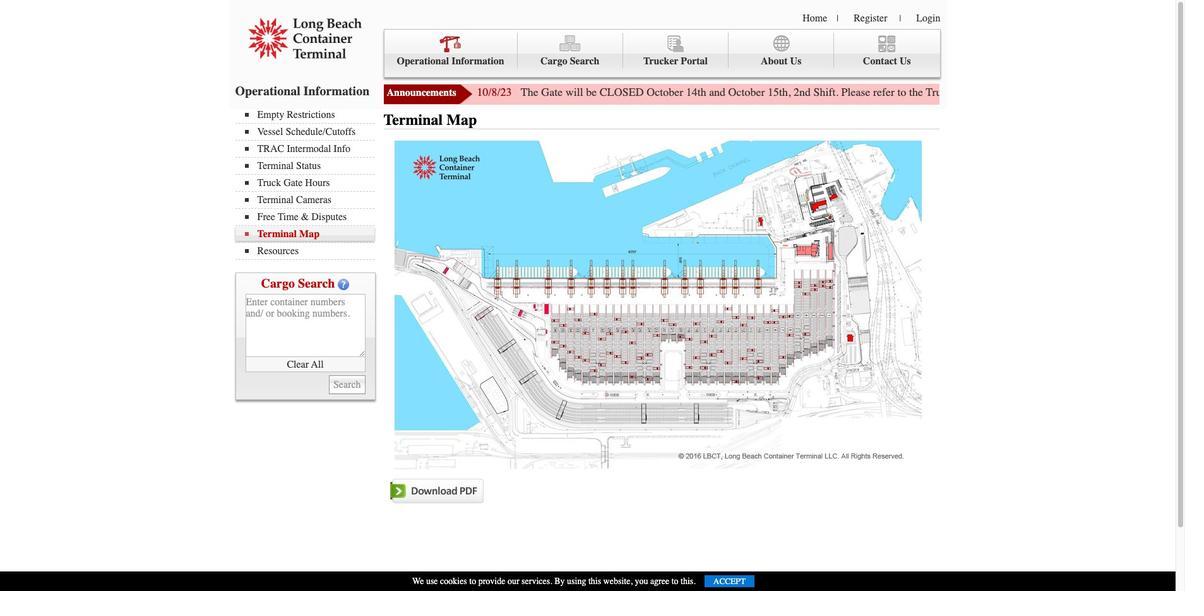 Task type: locate. For each thing, give the bounding box(es) containing it.
0 horizontal spatial october
[[647, 85, 684, 99]]

1 horizontal spatial hours
[[980, 85, 1008, 99]]

free
[[257, 212, 275, 223]]

clear
[[287, 359, 309, 370]]

1 horizontal spatial october
[[729, 85, 765, 99]]

contact us link
[[835, 33, 940, 68]]

0 vertical spatial information
[[452, 56, 505, 67]]

vessel schedule/cutoffs link
[[245, 126, 374, 138]]

cargo up the will
[[541, 56, 568, 67]]

for left th
[[1161, 85, 1174, 99]]

home link
[[803, 13, 828, 24]]

cargo search
[[541, 56, 600, 67], [261, 277, 335, 291]]

1 horizontal spatial |
[[900, 13, 902, 24]]

gate right the
[[956, 85, 977, 99]]

1 horizontal spatial cargo
[[541, 56, 568, 67]]

| left login
[[900, 13, 902, 24]]

operational information up empty restrictions link
[[235, 84, 370, 99]]

cargo search inside cargo search link
[[541, 56, 600, 67]]

website,
[[604, 577, 633, 587]]

truck inside empty restrictions vessel schedule/cutoffs trac intermodal info terminal status truck gate hours terminal cameras free time & disputes terminal map resources
[[257, 178, 281, 189]]

0 horizontal spatial operational information
[[235, 84, 370, 99]]

2 us from the left
[[900, 56, 911, 67]]

trac
[[257, 143, 284, 155]]

us for contact us
[[900, 56, 911, 67]]

0 horizontal spatial us
[[791, 56, 802, 67]]

trucker portal
[[644, 56, 708, 67]]

gate down status
[[284, 178, 303, 189]]

0 vertical spatial hours
[[980, 85, 1008, 99]]

0 vertical spatial cargo search
[[541, 56, 600, 67]]

use
[[426, 577, 438, 587]]

2 for from the left
[[1161, 85, 1174, 99]]

1 horizontal spatial map
[[447, 111, 477, 129]]

services.
[[522, 577, 553, 587]]

disputes
[[312, 212, 347, 223]]

0 vertical spatial menu bar
[[384, 29, 941, 78]]

0 horizontal spatial truck
[[257, 178, 281, 189]]

terminal down announcements
[[384, 111, 443, 129]]

1 vertical spatial menu bar
[[235, 108, 381, 260]]

home
[[803, 13, 828, 24]]

0 vertical spatial truck
[[926, 85, 953, 99]]

menu bar containing operational information
[[384, 29, 941, 78]]

cameras
[[296, 195, 332, 206]]

operational information inside menu bar
[[397, 56, 505, 67]]

0 horizontal spatial to
[[470, 577, 476, 587]]

|
[[837, 13, 839, 24], [900, 13, 902, 24]]

0 horizontal spatial cargo
[[261, 277, 295, 291]]

search inside menu bar
[[570, 56, 600, 67]]

0 horizontal spatial gate
[[284, 178, 303, 189]]

1 vertical spatial map
[[299, 229, 320, 240]]

0 horizontal spatial hours
[[305, 178, 330, 189]]

0 horizontal spatial information
[[304, 84, 370, 99]]

us right about
[[791, 56, 802, 67]]

cargo
[[541, 56, 568, 67], [261, 277, 295, 291]]

using
[[567, 577, 586, 587]]

login link
[[917, 13, 941, 24]]

1 vertical spatial hours
[[305, 178, 330, 189]]

to right cookies
[[470, 577, 476, 587]]

be
[[586, 85, 597, 99]]

0 horizontal spatial map
[[299, 229, 320, 240]]

web
[[1011, 85, 1030, 99]]

operational up announcements
[[397, 56, 449, 67]]

search down resources link
[[298, 277, 335, 291]]

vessel
[[257, 126, 283, 138]]

1 horizontal spatial information
[[452, 56, 505, 67]]

schedule/cutoffs
[[286, 126, 356, 138]]

0 vertical spatial map
[[447, 111, 477, 129]]

1 vertical spatial search
[[298, 277, 335, 291]]

operational information
[[397, 56, 505, 67], [235, 84, 370, 99]]

cargo down resources
[[261, 277, 295, 291]]

operational inside menu bar
[[397, 56, 449, 67]]

2 | from the left
[[900, 13, 902, 24]]

0 vertical spatial operational
[[397, 56, 449, 67]]

terminal
[[384, 111, 443, 129], [257, 160, 294, 172], [257, 195, 294, 206], [257, 229, 297, 240]]

terminal up free
[[257, 195, 294, 206]]

hours left web
[[980, 85, 1008, 99]]

search up be
[[570, 56, 600, 67]]

cargo search up the will
[[541, 56, 600, 67]]

1 vertical spatial truck
[[257, 178, 281, 189]]

| right home
[[837, 13, 839, 24]]

to
[[898, 85, 907, 99], [470, 577, 476, 587], [672, 577, 679, 587]]

operational information up announcements
[[397, 56, 505, 67]]

about
[[761, 56, 788, 67]]

empty restrictions link
[[245, 109, 374, 121]]

terminal up resources
[[257, 229, 297, 240]]

we use cookies to provide our services. by using this website, you agree to this.
[[413, 577, 696, 587]]

cargo search down resources link
[[261, 277, 335, 291]]

hours
[[980, 85, 1008, 99], [305, 178, 330, 189]]

map down announcements
[[447, 111, 477, 129]]

hours up cameras
[[305, 178, 330, 189]]

please
[[842, 85, 871, 99]]

map inside empty restrictions vessel schedule/cutoffs trac intermodal info terminal status truck gate hours terminal cameras free time & disputes terminal map resources
[[299, 229, 320, 240]]

1 horizontal spatial search
[[570, 56, 600, 67]]

us
[[791, 56, 802, 67], [900, 56, 911, 67]]

truck gate hours link
[[245, 178, 374, 189]]

free time & disputes link
[[245, 212, 374, 223]]

1 horizontal spatial truck
[[926, 85, 953, 99]]

search
[[570, 56, 600, 67], [298, 277, 335, 291]]

1 october from the left
[[647, 85, 684, 99]]

trucker
[[644, 56, 679, 67]]

1 horizontal spatial cargo search
[[541, 56, 600, 67]]

0 horizontal spatial for
[[1057, 85, 1070, 99]]

information
[[452, 56, 505, 67], [304, 84, 370, 99]]

gate right the on the left of page
[[541, 85, 563, 99]]

october right the and on the top
[[729, 85, 765, 99]]

information up restrictions
[[304, 84, 370, 99]]

all
[[311, 359, 324, 370]]

0 vertical spatial cargo
[[541, 56, 568, 67]]

register
[[854, 13, 888, 24]]

gate
[[541, 85, 563, 99], [956, 85, 977, 99], [284, 178, 303, 189]]

0 horizontal spatial cargo search
[[261, 277, 335, 291]]

for
[[1057, 85, 1070, 99], [1161, 85, 1174, 99]]

None submit
[[329, 376, 365, 395]]

map up resources link
[[299, 229, 320, 240]]

us for about us
[[791, 56, 802, 67]]

1 horizontal spatial menu bar
[[384, 29, 941, 78]]

resources
[[257, 246, 299, 257]]

1 horizontal spatial for
[[1161, 85, 1174, 99]]

truck right the
[[926, 85, 953, 99]]

1 horizontal spatial us
[[900, 56, 911, 67]]

to left the
[[898, 85, 907, 99]]

truck
[[926, 85, 953, 99], [257, 178, 281, 189]]

0 vertical spatial search
[[570, 56, 600, 67]]

operational up the empty at the left of page
[[235, 84, 301, 99]]

truck down trac
[[257, 178, 281, 189]]

us right contact
[[900, 56, 911, 67]]

terminal map
[[384, 111, 477, 129]]

0 horizontal spatial menu bar
[[235, 108, 381, 260]]

1 vertical spatial operational
[[235, 84, 301, 99]]

operational
[[397, 56, 449, 67], [235, 84, 301, 99]]

gate
[[1107, 85, 1126, 99]]

for right page on the top right of page
[[1057, 85, 1070, 99]]

map
[[447, 111, 477, 129], [299, 229, 320, 240]]

this
[[589, 577, 601, 587]]

october down trucker
[[647, 85, 684, 99]]

about us
[[761, 56, 802, 67]]

accept button
[[705, 576, 755, 588]]

2 horizontal spatial to
[[898, 85, 907, 99]]

0 vertical spatial operational information
[[397, 56, 505, 67]]

terminal map link
[[245, 229, 374, 240]]

1 horizontal spatial operational information
[[397, 56, 505, 67]]

october
[[647, 85, 684, 99], [729, 85, 765, 99]]

0 horizontal spatial |
[[837, 13, 839, 24]]

information up "10/8/23"
[[452, 56, 505, 67]]

1 vertical spatial cargo search
[[261, 277, 335, 291]]

1 us from the left
[[791, 56, 802, 67]]

menu bar
[[384, 29, 941, 78], [235, 108, 381, 260]]

refer
[[874, 85, 895, 99]]

to left "this."
[[672, 577, 679, 587]]

about us link
[[729, 33, 835, 68]]

1 horizontal spatial operational
[[397, 56, 449, 67]]



Task type: vqa. For each thing, say whether or not it's contained in the screenshot.
the Long
no



Task type: describe. For each thing, give the bounding box(es) containing it.
1 horizontal spatial to
[[672, 577, 679, 587]]

hours inside empty restrictions vessel schedule/cutoffs trac intermodal info terminal status truck gate hours terminal cameras free time & disputes terminal map resources
[[305, 178, 330, 189]]

page
[[1033, 85, 1054, 99]]

accept
[[714, 577, 746, 587]]

information inside menu bar
[[452, 56, 505, 67]]

and
[[709, 85, 726, 99]]

0 horizontal spatial operational
[[235, 84, 301, 99]]

10/8/23 the gate will be closed october 14th and october 15th, 2nd shift. please refer to the truck gate hours web page for further gate details for th
[[477, 85, 1186, 99]]

login
[[917, 13, 941, 24]]

cookies
[[440, 577, 467, 587]]

2 horizontal spatial gate
[[956, 85, 977, 99]]

14th
[[686, 85, 707, 99]]

clear all button
[[245, 358, 365, 373]]

our
[[508, 577, 520, 587]]

2 october from the left
[[729, 85, 765, 99]]

1 horizontal spatial gate
[[541, 85, 563, 99]]

status
[[296, 160, 321, 172]]

menu bar containing empty restrictions
[[235, 108, 381, 260]]

terminal cameras link
[[245, 195, 374, 206]]

agree
[[651, 577, 670, 587]]

th
[[1177, 85, 1186, 99]]

cargo search link
[[518, 33, 623, 68]]

empty
[[257, 109, 284, 121]]

restrictions
[[287, 109, 335, 121]]

terminal status link
[[245, 160, 374, 172]]

register link
[[854, 13, 888, 24]]

&
[[301, 212, 309, 223]]

further
[[1073, 85, 1104, 99]]

info
[[334, 143, 351, 155]]

time
[[278, 212, 299, 223]]

trucker portal link
[[623, 33, 729, 68]]

details
[[1128, 85, 1158, 99]]

clear all
[[287, 359, 324, 370]]

closed
[[600, 85, 644, 99]]

announcements
[[387, 87, 457, 99]]

this.
[[681, 577, 696, 587]]

shift.
[[814, 85, 839, 99]]

15th,
[[768, 85, 791, 99]]

empty restrictions vessel schedule/cutoffs trac intermodal info terminal status truck gate hours terminal cameras free time & disputes terminal map resources
[[257, 109, 356, 257]]

contact
[[863, 56, 898, 67]]

you
[[635, 577, 648, 587]]

1 vertical spatial cargo
[[261, 277, 295, 291]]

trac intermodal info link
[[245, 143, 374, 155]]

portal
[[681, 56, 708, 67]]

intermodal
[[287, 143, 331, 155]]

provide
[[479, 577, 506, 587]]

Enter container numbers and/ or booking numbers.  text field
[[245, 294, 365, 358]]

2nd
[[794, 85, 811, 99]]

the
[[521, 85, 539, 99]]

1 | from the left
[[837, 13, 839, 24]]

gate inside empty restrictions vessel schedule/cutoffs trac intermodal info terminal status truck gate hours terminal cameras free time & disputes terminal map resources
[[284, 178, 303, 189]]

resources link
[[245, 246, 374, 257]]

1 vertical spatial information
[[304, 84, 370, 99]]

by
[[555, 577, 565, 587]]

0 horizontal spatial search
[[298, 277, 335, 291]]

1 vertical spatial operational information
[[235, 84, 370, 99]]

terminal down trac
[[257, 160, 294, 172]]

1 for from the left
[[1057, 85, 1070, 99]]

operational information link
[[384, 33, 518, 68]]

cargo inside menu bar
[[541, 56, 568, 67]]

10/8/23
[[477, 85, 512, 99]]

the
[[910, 85, 924, 99]]

contact us
[[863, 56, 911, 67]]

will
[[566, 85, 583, 99]]

we
[[413, 577, 424, 587]]



